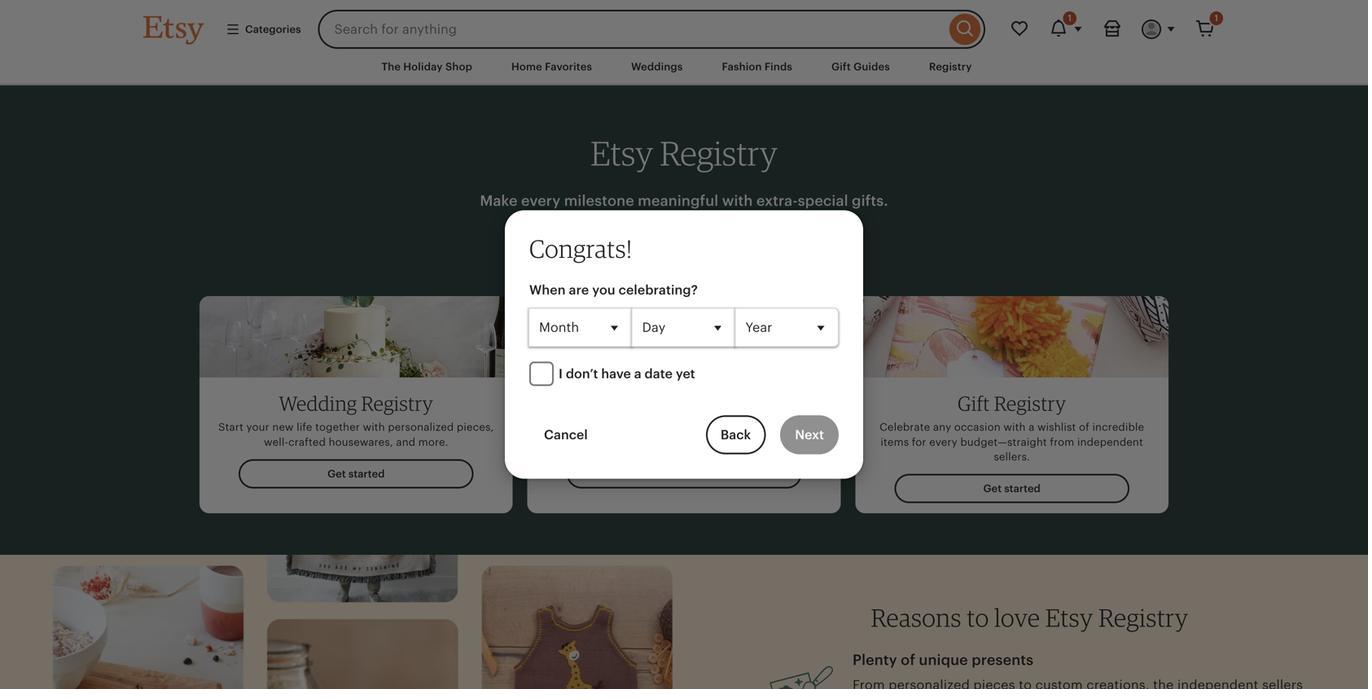 Task type: describe. For each thing, give the bounding box(es) containing it.
special
[[798, 193, 849, 209]]

etsy registry
[[591, 133, 778, 174]]

with inside baby registry welcome your little one to the world with custom items and the cutest, cuddliest creations.
[[732, 422, 754, 434]]

unique
[[919, 653, 968, 669]]

registry for wedding
[[361, 392, 433, 416]]

any
[[933, 422, 952, 434]]

yet
[[676, 367, 696, 382]]

congrats!
[[529, 234, 632, 264]]

more.
[[419, 437, 448, 449]]

well-
[[264, 437, 288, 449]]

a inside gift registry celebrate any occasion with a wishlist of incredible items for every budget—straight from independent sellers.
[[1029, 422, 1035, 434]]

gifts.
[[852, 193, 888, 209]]

gift
[[958, 392, 990, 416]]

when are you celebrating?
[[529, 283, 698, 298]]

back button
[[706, 416, 766, 455]]

0 vertical spatial the
[[680, 422, 697, 434]]

to inside baby registry welcome your little one to the world with custom items and the cutest, cuddliest creations.
[[667, 422, 677, 434]]

presents
[[972, 653, 1034, 669]]

make
[[480, 193, 518, 209]]

budget—straight
[[961, 437, 1047, 449]]

incredible
[[1093, 422, 1145, 434]]

together
[[315, 422, 360, 434]]

world
[[700, 422, 729, 434]]

1 vertical spatial the
[[615, 437, 632, 449]]

a inside dialog
[[634, 367, 642, 382]]

wedding registry start your new life together with personalized pieces, well-crafted housewares, and more.
[[218, 392, 494, 449]]

little
[[618, 422, 641, 434]]

back
[[721, 428, 751, 443]]

custom
[[757, 422, 796, 434]]

creations.
[[724, 437, 776, 449]]

cancel
[[544, 428, 588, 443]]

welcome
[[542, 422, 590, 434]]

0 vertical spatial etsy
[[591, 133, 653, 174]]

every inside gift registry celebrate any occasion with a wishlist of incredible items for every budget—straight from independent sellers.
[[930, 437, 958, 449]]

with inside wedding registry start your new life together with personalized pieces, well-crafted housewares, and more.
[[363, 422, 385, 434]]

independent
[[1078, 437, 1144, 449]]

0 horizontal spatial every
[[521, 193, 561, 209]]

start
[[218, 422, 244, 434]]

wedding
[[279, 392, 357, 416]]

housewares,
[[329, 437, 393, 449]]

occasion
[[954, 422, 1001, 434]]

sellers.
[[994, 451, 1030, 464]]

celebrating?
[[619, 283, 698, 298]]

i don't have a date yet
[[559, 367, 696, 382]]

registry for baby
[[672, 392, 744, 416]]

congrats! dialog
[[0, 0, 1369, 690]]

with inside gift registry celebrate any occasion with a wishlist of incredible items for every budget—straight from independent sellers.
[[1004, 422, 1026, 434]]

next
[[795, 428, 824, 443]]

have
[[601, 367, 631, 382]]

baby registry welcome your little one to the world with custom items and the cutest, cuddliest creations.
[[542, 392, 827, 449]]

from
[[1050, 437, 1075, 449]]

when
[[529, 283, 566, 298]]

cuddliest
[[673, 437, 721, 449]]



Task type: vqa. For each thing, say whether or not it's contained in the screenshot.
(1.1k)
no



Task type: locate. For each thing, give the bounding box(es) containing it.
i
[[559, 367, 563, 382]]

make every milestone meaningful with extra-special gifts.
[[480, 193, 888, 209]]

registry for etsy
[[660, 133, 778, 174]]

and inside baby registry welcome your little one to the world with custom items and the cutest, cuddliest creations.
[[593, 437, 612, 449]]

every
[[521, 193, 561, 209], [930, 437, 958, 449]]

cancel button
[[529, 416, 603, 455]]

crafted
[[288, 437, 326, 449]]

0 horizontal spatial and
[[396, 437, 416, 449]]

0 vertical spatial items
[[798, 422, 827, 434]]

your up 'well-'
[[246, 422, 269, 434]]

1 horizontal spatial the
[[680, 422, 697, 434]]

registry for gift
[[994, 392, 1067, 416]]

1 horizontal spatial of
[[1079, 422, 1090, 434]]

registry
[[660, 133, 778, 174], [361, 392, 433, 416], [672, 392, 744, 416], [994, 392, 1067, 416], [1099, 603, 1189, 633]]

0 horizontal spatial of
[[901, 653, 916, 669]]

reasons to love etsy registry
[[871, 603, 1189, 633]]

1 horizontal spatial a
[[1029, 422, 1035, 434]]

your inside baby registry welcome your little one to the world with custom items and the cutest, cuddliest creations.
[[592, 422, 615, 434]]

with up creations.
[[732, 422, 754, 434]]

and right cancel
[[593, 437, 612, 449]]

0 vertical spatial to
[[667, 422, 677, 434]]

2 your from the left
[[592, 422, 615, 434]]

None search field
[[318, 10, 986, 49]]

0 vertical spatial of
[[1079, 422, 1090, 434]]

to
[[667, 422, 677, 434], [967, 603, 989, 633]]

with up housewares,
[[363, 422, 385, 434]]

1 vertical spatial to
[[967, 603, 989, 633]]

next button
[[781, 416, 839, 455]]

0 vertical spatial a
[[634, 367, 642, 382]]

plenty of unique presents
[[853, 653, 1034, 669]]

and
[[396, 437, 416, 449], [593, 437, 612, 449]]

items inside gift registry celebrate any occasion with a wishlist of incredible items for every budget—straight from independent sellers.
[[881, 437, 909, 449]]

1 horizontal spatial items
[[881, 437, 909, 449]]

extra-
[[757, 193, 798, 209]]

your left the little
[[592, 422, 615, 434]]

life
[[297, 422, 312, 434]]

registry inside gift registry celebrate any occasion with a wishlist of incredible items for every budget—straight from independent sellers.
[[994, 392, 1067, 416]]

personalized
[[388, 422, 454, 434]]

etsy up milestone in the top left of the page
[[591, 133, 653, 174]]

1 vertical spatial etsy
[[1046, 603, 1094, 633]]

every down any
[[930, 437, 958, 449]]

are
[[569, 283, 589, 298]]

registry inside baby registry welcome your little one to the world with custom items and the cutest, cuddliest creations.
[[672, 392, 744, 416]]

a
[[634, 367, 642, 382], [1029, 422, 1035, 434]]

1 horizontal spatial etsy
[[1046, 603, 1094, 633]]

date
[[645, 367, 673, 382]]

to right the one
[[667, 422, 677, 434]]

items
[[798, 422, 827, 434], [881, 437, 909, 449]]

a left wishlist
[[1029, 422, 1035, 434]]

a left date
[[634, 367, 642, 382]]

1 and from the left
[[396, 437, 416, 449]]

new
[[272, 422, 294, 434]]

meaningful
[[638, 193, 719, 209]]

your for baby registry
[[592, 422, 615, 434]]

gift registry celebrate any occasion with a wishlist of incredible items for every budget—straight from independent sellers.
[[880, 392, 1145, 464]]

items inside baby registry welcome your little one to the world with custom items and the cutest, cuddliest creations.
[[798, 422, 827, 434]]

banner
[[114, 0, 1255, 49]]

0 horizontal spatial to
[[667, 422, 677, 434]]

1 horizontal spatial every
[[930, 437, 958, 449]]

your for wedding registry
[[246, 422, 269, 434]]

registry inside wedding registry start your new life together with personalized pieces, well-crafted housewares, and more.
[[361, 392, 433, 416]]

0 vertical spatial every
[[521, 193, 561, 209]]

0 horizontal spatial the
[[615, 437, 632, 449]]

one
[[644, 422, 664, 434]]

milestone
[[564, 193, 634, 209]]

1 vertical spatial of
[[901, 653, 916, 669]]

items right custom
[[798, 422, 827, 434]]

1 vertical spatial every
[[930, 437, 958, 449]]

0 horizontal spatial your
[[246, 422, 269, 434]]

and inside wedding registry start your new life together with personalized pieces, well-crafted housewares, and more.
[[396, 437, 416, 449]]

wishlist
[[1038, 422, 1076, 434]]

love
[[995, 603, 1041, 633]]

and down personalized
[[396, 437, 416, 449]]

don't
[[566, 367, 598, 382]]

1 horizontal spatial to
[[967, 603, 989, 633]]

of
[[1079, 422, 1090, 434], [901, 653, 916, 669]]

etsy right "love"
[[1046, 603, 1094, 633]]

menu bar
[[114, 49, 1255, 86]]

of right wishlist
[[1079, 422, 1090, 434]]

1 vertical spatial items
[[881, 437, 909, 449]]

the up cuddliest
[[680, 422, 697, 434]]

1 horizontal spatial and
[[593, 437, 612, 449]]

the
[[680, 422, 697, 434], [615, 437, 632, 449]]

plenty
[[853, 653, 897, 669]]

reasons
[[871, 603, 962, 633]]

0 horizontal spatial items
[[798, 422, 827, 434]]

baby
[[624, 392, 668, 416]]

0 horizontal spatial a
[[634, 367, 642, 382]]

for
[[912, 437, 927, 449]]

2 and from the left
[[593, 437, 612, 449]]

1 vertical spatial a
[[1029, 422, 1035, 434]]

of inside gift registry celebrate any occasion with a wishlist of incredible items for every budget—straight from independent sellers.
[[1079, 422, 1090, 434]]

cutest,
[[635, 437, 671, 449]]

1 horizontal spatial your
[[592, 422, 615, 434]]

the down the little
[[615, 437, 632, 449]]

1 your from the left
[[246, 422, 269, 434]]

etsy
[[591, 133, 653, 174], [1046, 603, 1094, 633]]

celebrate
[[880, 422, 930, 434]]

0 horizontal spatial etsy
[[591, 133, 653, 174]]

with left extra-
[[722, 193, 753, 209]]

every right make
[[521, 193, 561, 209]]

your
[[246, 422, 269, 434], [592, 422, 615, 434]]

pieces,
[[457, 422, 494, 434]]

to left "love"
[[967, 603, 989, 633]]

you
[[592, 283, 616, 298]]

of right the plenty at the right bottom of page
[[901, 653, 916, 669]]

with up budget—straight
[[1004, 422, 1026, 434]]

items down celebrate
[[881, 437, 909, 449]]

your inside wedding registry start your new life together with personalized pieces, well-crafted housewares, and more.
[[246, 422, 269, 434]]

with
[[722, 193, 753, 209], [363, 422, 385, 434], [732, 422, 754, 434], [1004, 422, 1026, 434]]



